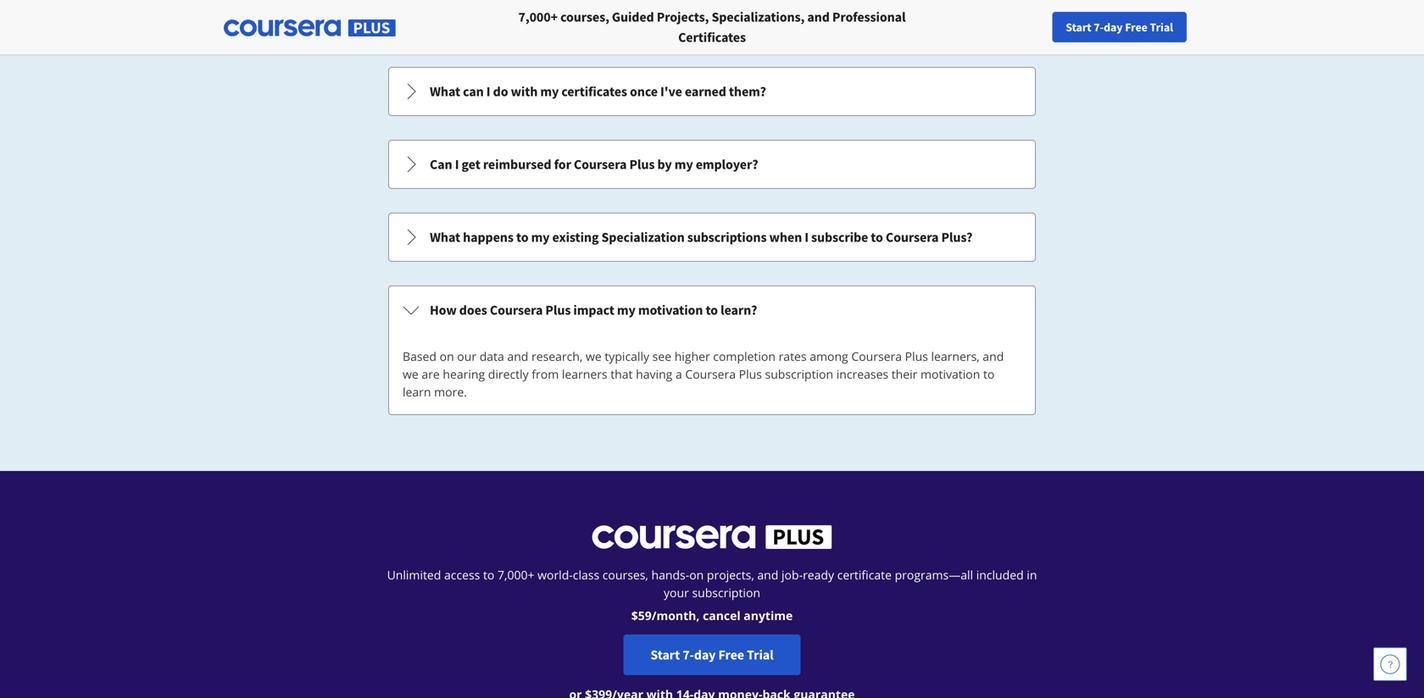 Task type: describe. For each thing, give the bounding box(es) containing it.
plus down completion
[[739, 366, 762, 382]]

0 vertical spatial we
[[586, 348, 602, 365]]

cancel
[[703, 608, 741, 624]]

to inside 'based on our data and research, we typically see higher completion rates among coursera plus learners, and we are hearing directly from learners that having a coursera plus subscription increases their motivation to learn more.'
[[984, 366, 995, 382]]

free for left the start 7-day free trial button
[[719, 647, 744, 664]]

having
[[636, 366, 673, 382]]

existing
[[552, 229, 599, 246]]

impact
[[574, 302, 615, 319]]

subscribe
[[811, 229, 868, 246]]

learners,
[[931, 348, 980, 365]]

their
[[892, 366, 918, 382]]

employer?
[[696, 156, 758, 173]]

1 vertical spatial start
[[651, 647, 680, 664]]

directly
[[488, 366, 529, 382]]

can i get reimbursed for coursera plus by my employer?
[[430, 156, 758, 173]]

subscription inside the unlimited access to 7,000+ world-class courses, hands-on projects, and job-ready certificate programs—all included in your subscription
[[692, 585, 761, 601]]

i've
[[661, 83, 682, 100]]

specializations,
[[712, 8, 805, 25]]

are
[[422, 366, 440, 382]]

my inside dropdown button
[[531, 229, 550, 246]]

your inside the unlimited access to 7,000+ world-class courses, hands-on projects, and job-ready certificate programs—all included in your subscription
[[664, 585, 689, 601]]

i inside dropdown button
[[805, 229, 809, 246]]

coursera up increases
[[852, 348, 902, 365]]

guided
[[612, 8, 654, 25]]

ready
[[803, 567, 834, 583]]

$59 /month, cancel anytime
[[631, 608, 793, 624]]

among
[[810, 348, 849, 365]]

them?
[[729, 83, 766, 100]]

see
[[653, 348, 672, 365]]

job-
[[782, 567, 803, 583]]

7,000+ courses, guided projects, specializations, and professional certificates
[[519, 8, 906, 46]]

how
[[430, 302, 457, 319]]

get
[[462, 156, 481, 173]]

free for the topmost the start 7-day free trial button
[[1125, 20, 1148, 35]]

plus inside the how does coursera plus impact my motivation to learn? dropdown button
[[546, 302, 571, 319]]

1 vertical spatial we
[[403, 366, 419, 382]]

unlimited access to 7,000+ world-class courses, hands-on projects, and job-ready certificate programs—all included in your subscription
[[387, 567, 1037, 601]]

learn
[[403, 384, 431, 400]]

/month,
[[652, 608, 700, 624]]

rates
[[779, 348, 807, 365]]

with
[[511, 83, 538, 100]]

higher
[[675, 348, 710, 365]]

does
[[459, 302, 487, 319]]

$59
[[631, 608, 652, 624]]

coursera plus image for access
[[592, 526, 832, 549]]

hearing
[[443, 366, 485, 382]]

once
[[630, 83, 658, 100]]

motivation inside 'based on our data and research, we typically see higher completion rates among coursera plus learners, and we are hearing directly from learners that having a coursera plus subscription increases their motivation to learn more.'
[[921, 366, 980, 382]]

what happens to my existing specialization subscriptions when i subscribe to coursera plus?
[[430, 229, 973, 246]]

to right the subscribe
[[871, 229, 883, 246]]

coursera plus image for courses,
[[224, 20, 396, 37]]

unlimited
[[387, 567, 441, 583]]

on inside the unlimited access to 7,000+ world-class courses, hands-on projects, and job-ready certificate programs—all included in your subscription
[[690, 567, 704, 583]]

can
[[463, 83, 484, 100]]

can i get reimbursed for coursera plus by my employer? button
[[389, 141, 1035, 188]]

list containing what can i do with my certificates once i've earned them?
[[387, 0, 1038, 417]]

how does coursera plus impact my motivation to learn?
[[430, 302, 757, 319]]

find
[[1063, 20, 1085, 35]]

increases
[[837, 366, 889, 382]]

typically
[[605, 348, 650, 365]]

0 vertical spatial your
[[1087, 20, 1110, 35]]

learn?
[[721, 302, 757, 319]]

on inside 'based on our data and research, we typically see higher completion rates among coursera plus learners, and we are hearing directly from learners that having a coursera plus subscription increases their motivation to learn more.'
[[440, 348, 454, 365]]

what can i do with my certificates once i've earned them?
[[430, 83, 766, 100]]

and inside the unlimited access to 7,000+ world-class courses, hands-on projects, and job-ready certificate programs—all included in your subscription
[[758, 567, 779, 583]]

plus?
[[942, 229, 973, 246]]

0 vertical spatial i
[[487, 83, 491, 100]]

research,
[[532, 348, 583, 365]]

class
[[573, 567, 600, 583]]

find your new career link
[[1054, 17, 1178, 38]]

based on our data and research, we typically see higher completion rates among coursera plus learners, and we are hearing directly from learners that having a coursera plus subscription increases their motivation to learn more.
[[403, 348, 1004, 400]]

based
[[403, 348, 437, 365]]

coursera inside dropdown button
[[886, 229, 939, 246]]

what happens to my existing specialization subscriptions when i subscribe to coursera plus? button
[[389, 214, 1035, 261]]

hands-
[[652, 567, 690, 583]]

how does coursera plus impact my motivation to learn? button
[[389, 287, 1035, 334]]

help center image
[[1380, 655, 1401, 675]]

to inside dropdown button
[[706, 302, 718, 319]]

certificates
[[562, 83, 627, 100]]



Task type: locate. For each thing, give the bounding box(es) containing it.
7- for left the start 7-day free trial button
[[683, 647, 694, 664]]

free down cancel on the bottom
[[719, 647, 744, 664]]

subscription inside 'based on our data and research, we typically see higher completion rates among coursera plus learners, and we are hearing directly from learners that having a coursera plus subscription increases their motivation to learn more.'
[[765, 366, 834, 382]]

earned
[[685, 83, 726, 100]]

to inside the unlimited access to 7,000+ world-class courses, hands-on projects, and job-ready certificate programs—all included in your subscription
[[483, 567, 495, 583]]

0 horizontal spatial coursera plus image
[[224, 20, 396, 37]]

1 horizontal spatial on
[[690, 567, 704, 583]]

0 vertical spatial on
[[440, 348, 454, 365]]

7,000+ up with
[[519, 8, 558, 25]]

1 horizontal spatial day
[[1104, 20, 1123, 35]]

on left projects,
[[690, 567, 704, 583]]

my
[[540, 83, 559, 100], [675, 156, 693, 173], [531, 229, 550, 246], [617, 302, 636, 319]]

on
[[440, 348, 454, 365], [690, 567, 704, 583]]

i left do
[[487, 83, 491, 100]]

0 vertical spatial motivation
[[638, 302, 703, 319]]

1 horizontal spatial i
[[487, 83, 491, 100]]

plus left by
[[630, 156, 655, 173]]

7- down /month,
[[683, 647, 694, 664]]

7-
[[1094, 20, 1104, 35], [683, 647, 694, 664]]

access
[[444, 567, 480, 583]]

included
[[977, 567, 1024, 583]]

can
[[430, 156, 452, 173]]

0 horizontal spatial trial
[[747, 647, 774, 664]]

0 horizontal spatial your
[[664, 585, 689, 601]]

2 vertical spatial i
[[805, 229, 809, 246]]

trial for the topmost the start 7-day free trial button
[[1150, 20, 1173, 35]]

day for left the start 7-day free trial button
[[694, 647, 716, 664]]

coursera right does
[[490, 302, 543, 319]]

start left the new
[[1066, 20, 1092, 35]]

1 vertical spatial start 7-day free trial
[[651, 647, 774, 664]]

my right with
[[540, 83, 559, 100]]

0 vertical spatial free
[[1125, 20, 1148, 35]]

trial right the new
[[1150, 20, 1173, 35]]

motivation up see
[[638, 302, 703, 319]]

what can i do with my certificates once i've earned them? button
[[389, 68, 1035, 115]]

trial down anytime
[[747, 647, 774, 664]]

coursera right for on the left top of page
[[574, 156, 627, 173]]

to
[[516, 229, 529, 246], [871, 229, 883, 246], [706, 302, 718, 319], [984, 366, 995, 382], [483, 567, 495, 583]]

motivation down learners,
[[921, 366, 980, 382]]

courses,
[[561, 8, 609, 25], [603, 567, 649, 583]]

0 horizontal spatial day
[[694, 647, 716, 664]]

certificates
[[678, 29, 746, 46]]

1 horizontal spatial 7-
[[1094, 20, 1104, 35]]

i right the when
[[805, 229, 809, 246]]

day down $59 /month, cancel anytime on the bottom of page
[[694, 647, 716, 664]]

coursera
[[574, 156, 627, 173], [886, 229, 939, 246], [490, 302, 543, 319], [852, 348, 902, 365], [685, 366, 736, 382]]

0 horizontal spatial start 7-day free trial button
[[624, 635, 801, 676]]

0 vertical spatial 7,000+
[[519, 8, 558, 25]]

what left happens at the top left of page
[[430, 229, 460, 246]]

0 horizontal spatial 7-
[[683, 647, 694, 664]]

trial
[[1150, 20, 1173, 35], [747, 647, 774, 664]]

what
[[430, 83, 460, 100], [430, 229, 460, 246]]

1 vertical spatial day
[[694, 647, 716, 664]]

on left our
[[440, 348, 454, 365]]

and
[[807, 8, 830, 25], [507, 348, 529, 365], [983, 348, 1004, 365], [758, 567, 779, 583]]

certificate
[[837, 567, 892, 583]]

2 what from the top
[[430, 229, 460, 246]]

what for what happens to my existing specialization subscriptions when i subscribe to coursera plus?
[[430, 229, 460, 246]]

1 vertical spatial 7-
[[683, 647, 694, 664]]

1 horizontal spatial your
[[1087, 20, 1110, 35]]

2 horizontal spatial i
[[805, 229, 809, 246]]

world-
[[538, 567, 573, 583]]

more.
[[434, 384, 467, 400]]

start down /month,
[[651, 647, 680, 664]]

data
[[480, 348, 504, 365]]

1 vertical spatial motivation
[[921, 366, 980, 382]]

list
[[387, 0, 1038, 417]]

start
[[1066, 20, 1092, 35], [651, 647, 680, 664]]

anytime
[[744, 608, 793, 624]]

0 horizontal spatial start 7-day free trial
[[651, 647, 774, 664]]

1 vertical spatial what
[[430, 229, 460, 246]]

learners
[[562, 366, 608, 382]]

your right find at the right
[[1087, 20, 1110, 35]]

by
[[658, 156, 672, 173]]

what inside dropdown button
[[430, 229, 460, 246]]

1 vertical spatial i
[[455, 156, 459, 173]]

1 horizontal spatial subscription
[[765, 366, 834, 382]]

that
[[611, 366, 633, 382]]

free right find at the right
[[1125, 20, 1148, 35]]

1 vertical spatial trial
[[747, 647, 774, 664]]

we up learn
[[403, 366, 419, 382]]

0 vertical spatial day
[[1104, 20, 1123, 35]]

0 vertical spatial start
[[1066, 20, 1092, 35]]

subscriptions
[[687, 229, 767, 246]]

to left learn?
[[706, 302, 718, 319]]

0 vertical spatial trial
[[1150, 20, 1173, 35]]

your
[[1087, 20, 1110, 35], [664, 585, 689, 601]]

i
[[487, 83, 491, 100], [455, 156, 459, 173], [805, 229, 809, 246]]

0 vertical spatial subscription
[[765, 366, 834, 382]]

my right by
[[675, 156, 693, 173]]

trial for left the start 7-day free trial button
[[747, 647, 774, 664]]

my left existing
[[531, 229, 550, 246]]

for
[[554, 156, 571, 173]]

career
[[1137, 20, 1169, 35]]

0 horizontal spatial motivation
[[638, 302, 703, 319]]

1 horizontal spatial free
[[1125, 20, 1148, 35]]

our
[[457, 348, 477, 365]]

reimbursed
[[483, 156, 552, 173]]

do
[[493, 83, 508, 100]]

0 vertical spatial courses,
[[561, 8, 609, 25]]

motivation inside the how does coursera plus impact my motivation to learn? dropdown button
[[638, 302, 703, 319]]

start 7-day free trial button
[[1052, 12, 1187, 42], [624, 635, 801, 676]]

and left "professional"
[[807, 8, 830, 25]]

what left "can"
[[430, 83, 460, 100]]

professional
[[833, 8, 906, 25]]

plus left impact
[[546, 302, 571, 319]]

courses, inside 7,000+ courses, guided projects, specializations, and professional certificates
[[561, 8, 609, 25]]

plus inside 'can i get reimbursed for coursera plus by my employer?' dropdown button
[[630, 156, 655, 173]]

1 vertical spatial start 7-day free trial button
[[624, 635, 801, 676]]

0 horizontal spatial we
[[403, 366, 419, 382]]

1 vertical spatial free
[[719, 647, 744, 664]]

None search field
[[233, 11, 640, 45]]

day for the topmost the start 7-day free trial button
[[1104, 20, 1123, 35]]

day left career
[[1104, 20, 1123, 35]]

1 vertical spatial 7,000+
[[498, 567, 535, 583]]

what for what can i do with my certificates once i've earned them?
[[430, 83, 460, 100]]

1 vertical spatial subscription
[[692, 585, 761, 601]]

1 horizontal spatial start 7-day free trial button
[[1052, 12, 1187, 42]]

1 horizontal spatial start 7-day free trial
[[1066, 20, 1173, 35]]

to right access on the bottom
[[483, 567, 495, 583]]

start 7-day free trial
[[1066, 20, 1173, 35], [651, 647, 774, 664]]

1 horizontal spatial start
[[1066, 20, 1092, 35]]

and left job-
[[758, 567, 779, 583]]

specialization
[[602, 229, 685, 246]]

coursera plus image
[[224, 20, 396, 37], [592, 526, 832, 549]]

0 vertical spatial what
[[430, 83, 460, 100]]

subscription down projects,
[[692, 585, 761, 601]]

motivation
[[638, 302, 703, 319], [921, 366, 980, 382]]

happens
[[463, 229, 514, 246]]

7,000+
[[519, 8, 558, 25], [498, 567, 535, 583]]

we
[[586, 348, 602, 365], [403, 366, 419, 382]]

programs—all
[[895, 567, 973, 583]]

0 vertical spatial start 7-day free trial button
[[1052, 12, 1187, 42]]

to right the their
[[984, 366, 995, 382]]

plus
[[630, 156, 655, 173], [546, 302, 571, 319], [905, 348, 928, 365], [739, 366, 762, 382]]

we up learners
[[586, 348, 602, 365]]

and right learners,
[[983, 348, 1004, 365]]

from
[[532, 366, 559, 382]]

7- left the new
[[1094, 20, 1104, 35]]

courses, right the class
[[603, 567, 649, 583]]

7,000+ inside the unlimited access to 7,000+ world-class courses, hands-on projects, and job-ready certificate programs—all included in your subscription
[[498, 567, 535, 583]]

when
[[769, 229, 802, 246]]

0 horizontal spatial i
[[455, 156, 459, 173]]

and up directly
[[507, 348, 529, 365]]

completion
[[713, 348, 776, 365]]

0 vertical spatial start 7-day free trial
[[1066, 20, 1173, 35]]

new
[[1112, 20, 1134, 35]]

i left get
[[455, 156, 459, 173]]

what inside dropdown button
[[430, 83, 460, 100]]

7,000+ inside 7,000+ courses, guided projects, specializations, and professional certificates
[[519, 8, 558, 25]]

7- for the topmost the start 7-day free trial button
[[1094, 20, 1104, 35]]

a
[[676, 366, 682, 382]]

1 what from the top
[[430, 83, 460, 100]]

my right impact
[[617, 302, 636, 319]]

0 vertical spatial 7-
[[1094, 20, 1104, 35]]

find your new career
[[1063, 20, 1169, 35]]

plus up the their
[[905, 348, 928, 365]]

0 horizontal spatial subscription
[[692, 585, 761, 601]]

projects,
[[707, 567, 754, 583]]

0 vertical spatial coursera plus image
[[224, 20, 396, 37]]

1 horizontal spatial motivation
[[921, 366, 980, 382]]

subscription down rates
[[765, 366, 834, 382]]

1 vertical spatial courses,
[[603, 567, 649, 583]]

1 vertical spatial on
[[690, 567, 704, 583]]

1 horizontal spatial coursera plus image
[[592, 526, 832, 549]]

projects,
[[657, 8, 709, 25]]

subscription
[[765, 366, 834, 382], [692, 585, 761, 601]]

your down hands-
[[664, 585, 689, 601]]

free
[[1125, 20, 1148, 35], [719, 647, 744, 664]]

and inside 7,000+ courses, guided projects, specializations, and professional certificates
[[807, 8, 830, 25]]

day
[[1104, 20, 1123, 35], [694, 647, 716, 664]]

courses, inside the unlimited access to 7,000+ world-class courses, hands-on projects, and job-ready certificate programs—all included in your subscription
[[603, 567, 649, 583]]

coursera left plus?
[[886, 229, 939, 246]]

1 vertical spatial your
[[664, 585, 689, 601]]

0 horizontal spatial on
[[440, 348, 454, 365]]

1 vertical spatial coursera plus image
[[592, 526, 832, 549]]

courses, left guided
[[561, 8, 609, 25]]

to right happens at the top left of page
[[516, 229, 529, 246]]

0 horizontal spatial free
[[719, 647, 744, 664]]

1 horizontal spatial we
[[586, 348, 602, 365]]

7,000+ left "world-"
[[498, 567, 535, 583]]

in
[[1027, 567, 1037, 583]]

1 horizontal spatial trial
[[1150, 20, 1173, 35]]

coursera down higher
[[685, 366, 736, 382]]

0 horizontal spatial start
[[651, 647, 680, 664]]



Task type: vqa. For each thing, say whether or not it's contained in the screenshot.
February
no



